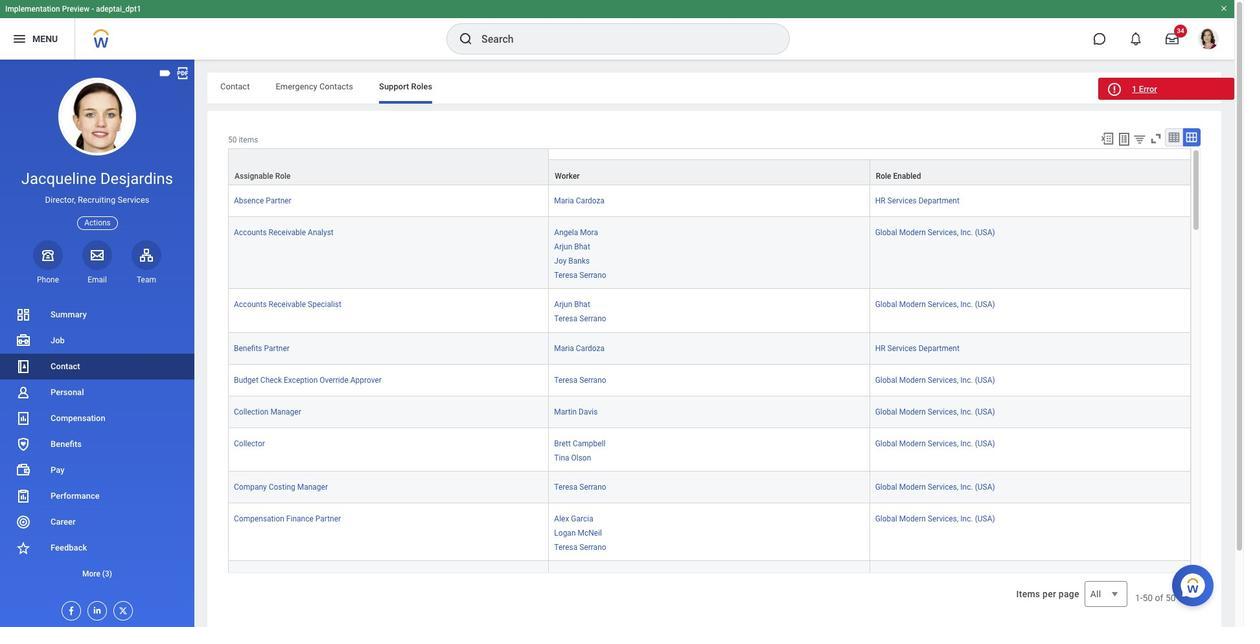 Task type: vqa. For each thing, say whether or not it's contained in the screenshot.
Collection Manager
yes



Task type: describe. For each thing, give the bounding box(es) containing it.
jacqueline
[[21, 170, 96, 188]]

5 serrano from the top
[[580, 543, 607, 552]]

hr for compensation partner
[[876, 572, 886, 582]]

teresa serrano link for arjun bhat
[[555, 312, 607, 324]]

inc. for manager
[[961, 483, 974, 492]]

partner inside compensation finance partner link
[[316, 515, 341, 524]]

global modern services, inc. (usa) for analyst
[[876, 228, 996, 237]]

(3)
[[102, 570, 112, 579]]

teresa serrano for company costing manager
[[555, 483, 607, 492]]

joy banks
[[555, 257, 590, 266]]

items selected list containing brett campbell
[[555, 437, 627, 463]]

global modern services, inc. (usa) for manager
[[876, 483, 996, 492]]

2 arjun bhat link from the top
[[555, 298, 591, 310]]

row containing collection manager
[[228, 396, 1192, 428]]

teresa serrano link for company costing manager
[[555, 480, 607, 492]]

martin
[[555, 408, 577, 417]]

table image
[[1168, 131, 1181, 144]]

search image
[[458, 31, 474, 47]]

modern for specialist
[[900, 300, 926, 310]]

services, for analyst
[[928, 228, 959, 237]]

accounts for accounts receivable specialist
[[234, 300, 267, 310]]

olson
[[572, 454, 592, 463]]

summary link
[[0, 302, 194, 328]]

cardoza for absence partner
[[576, 196, 605, 206]]

personal
[[51, 388, 84, 397]]

row containing worker
[[228, 160, 1192, 185]]

page
[[1059, 589, 1080, 600]]

services, for partner
[[928, 515, 959, 524]]

role enabled button
[[870, 160, 1191, 185]]

compensation for compensation
[[51, 414, 106, 423]]

partner for absence partner
[[266, 196, 292, 206]]

assignable role row
[[228, 149, 1192, 185]]

compensation for compensation finance partner
[[234, 515, 285, 524]]

services inside navigation pane region
[[118, 195, 149, 205]]

menu button
[[0, 18, 75, 60]]

phone
[[37, 275, 59, 285]]

services, for exception
[[928, 376, 959, 385]]

compensation finance partner link
[[234, 512, 341, 524]]

garcia inside items selected 'list'
[[571, 515, 594, 524]]

5 teresa from the top
[[555, 543, 578, 552]]

implementation preview -   adeptai_dpt1
[[5, 5, 141, 14]]

performance
[[51, 491, 100, 501]]

4 global modern services, inc. (usa) link from the top
[[876, 405, 996, 417]]

inc. for analyst
[[961, 228, 974, 237]]

benefits partner link
[[234, 341, 290, 353]]

row containing accounts receivable analyst
[[228, 217, 1192, 289]]

job
[[51, 336, 65, 346]]

50 items
[[228, 136, 258, 145]]

row containing company costing manager
[[228, 472, 1192, 504]]

davis
[[579, 408, 598, 417]]

1 teresa serrano from the top
[[555, 271, 607, 280]]

5 global from the top
[[876, 439, 898, 448]]

more (3) button
[[0, 561, 194, 587]]

actions
[[84, 218, 111, 227]]

export to excel image
[[1101, 132, 1115, 146]]

absence partner link
[[234, 194, 292, 206]]

actions button
[[77, 216, 118, 230]]

global modern services, inc. (usa) link for exception
[[876, 373, 996, 385]]

override
[[320, 376, 349, 385]]

desjardins
[[100, 170, 173, 188]]

angela mora link
[[555, 226, 598, 237]]

roles
[[411, 82, 433, 91]]

34 button
[[1159, 25, 1188, 53]]

pay image
[[16, 463, 31, 478]]

items
[[1017, 589, 1041, 600]]

5 teresa serrano link from the top
[[555, 541, 607, 552]]

more (3)
[[82, 570, 112, 579]]

logan mcneil
[[555, 529, 602, 538]]

1 vertical spatial manager
[[297, 483, 328, 492]]

services, for specialist
[[928, 300, 959, 310]]

role enabled
[[876, 172, 922, 181]]

view team image
[[139, 248, 154, 263]]

items per page element
[[1015, 574, 1128, 615]]

services for benefits partner
[[888, 344, 917, 353]]

4 modern from the top
[[900, 408, 926, 417]]

collection
[[234, 408, 269, 417]]

global modern services, inc. (usa) link for manager
[[876, 480, 996, 492]]

serrano for arjun bhat
[[580, 315, 607, 324]]

finance
[[286, 515, 314, 524]]

costing
[[269, 483, 295, 492]]

tab list containing contact
[[207, 73, 1222, 104]]

5 services, from the top
[[928, 439, 959, 448]]

benefits link
[[0, 432, 194, 458]]

inc. for specialist
[[961, 300, 974, 310]]

inbox large image
[[1166, 32, 1179, 45]]

5 modern from the top
[[900, 439, 926, 448]]

team link
[[132, 240, 161, 285]]

1 alex from the top
[[555, 515, 569, 524]]

contact link
[[0, 354, 194, 380]]

department for benefits partner
[[919, 344, 960, 353]]

logan
[[555, 529, 576, 538]]

team jacqueline desjardins element
[[132, 275, 161, 285]]

joy
[[555, 257, 567, 266]]

campbell
[[573, 439, 606, 448]]

brett
[[555, 439, 571, 448]]

career
[[51, 517, 76, 527]]

items per page
[[1017, 589, 1080, 600]]

maria for benefits partner
[[555, 344, 574, 353]]

tina olson link
[[555, 451, 592, 463]]

more (3) button
[[0, 567, 194, 582]]

pay
[[51, 465, 65, 475]]

5 teresa serrano from the top
[[555, 543, 607, 552]]

arjun for 1st arjun bhat link from the bottom of the page
[[555, 300, 573, 310]]

mcneil
[[578, 529, 602, 538]]

receivable for specialist
[[269, 300, 306, 310]]

phone button
[[33, 240, 63, 285]]

items inside status
[[1179, 593, 1201, 604]]

emergency contacts
[[276, 82, 353, 91]]

assignable
[[235, 172, 273, 181]]

phone image
[[39, 248, 57, 263]]

teresa serrano link for budget check exception override approver
[[555, 373, 607, 385]]

benefits partner
[[234, 344, 290, 353]]

collection manager link
[[234, 405, 301, 417]]

services, for manager
[[928, 483, 959, 492]]

view printable version (pdf) image
[[176, 66, 190, 80]]

maria for absence partner
[[555, 196, 574, 206]]

specialist
[[308, 300, 342, 310]]

34
[[1178, 27, 1185, 34]]

items selected list for partner
[[555, 512, 627, 553]]

contacts
[[320, 82, 353, 91]]

teresa serrano for arjun bhat
[[555, 315, 607, 324]]

accounts receivable analyst link
[[234, 226, 334, 237]]

implementation
[[5, 5, 60, 14]]

exception
[[284, 376, 318, 385]]

global modern services, inc. (usa) link for specialist
[[876, 298, 996, 310]]

hr for absence partner
[[876, 196, 886, 206]]

1-
[[1136, 593, 1143, 604]]

2 arjun bhat from the top
[[555, 300, 591, 310]]

budget check exception override approver
[[234, 376, 382, 385]]

row containing collector
[[228, 428, 1192, 472]]

compensation link
[[0, 406, 194, 432]]

4 inc. from the top
[[961, 408, 974, 417]]

budget
[[234, 376, 259, 385]]

absence partner
[[234, 196, 292, 206]]

collector link
[[234, 437, 265, 448]]

1-50 of 50 items
[[1136, 593, 1201, 604]]

4 global from the top
[[876, 408, 898, 417]]

brett campbell
[[555, 439, 606, 448]]

pay link
[[0, 458, 194, 484]]

angela mora
[[555, 228, 598, 237]]

performance image
[[16, 489, 31, 504]]

exclamation image
[[1110, 85, 1120, 95]]

maria cardoza for benefits partner
[[555, 344, 605, 353]]

items selected list for analyst
[[555, 226, 627, 281]]

company
[[234, 483, 267, 492]]

accounts receivable specialist link
[[234, 298, 342, 310]]

benefits for benefits partner
[[234, 344, 262, 353]]

analyst
[[308, 228, 334, 237]]

1 serrano from the top
[[580, 271, 607, 280]]

(usa) for partner
[[976, 515, 996, 524]]

services for compensation partner
[[888, 572, 917, 582]]

of
[[1156, 593, 1164, 604]]

contact inside tab list
[[220, 82, 250, 91]]

contact inside list
[[51, 362, 80, 371]]

global for partner
[[876, 515, 898, 524]]

director,
[[45, 195, 76, 205]]



Task type: locate. For each thing, give the bounding box(es) containing it.
absence
[[234, 196, 264, 206]]

alex garcia up logan mcneil link
[[555, 515, 594, 524]]

department for compensation partner
[[919, 572, 960, 582]]

garcia down logan mcneil
[[571, 572, 594, 582]]

1 vertical spatial hr
[[876, 344, 886, 353]]

logan mcneil link
[[555, 526, 602, 538]]

3 teresa serrano link from the top
[[555, 373, 607, 385]]

compensation down personal
[[51, 414, 106, 423]]

3 modern from the top
[[900, 376, 926, 385]]

accounts for accounts receivable analyst
[[234, 228, 267, 237]]

cardoza
[[576, 196, 605, 206], [576, 344, 605, 353]]

alex garcia link down logan mcneil
[[555, 570, 594, 582]]

50 right of
[[1166, 593, 1177, 604]]

maria cardoza link for benefits partner
[[555, 341, 605, 353]]

modern for partner
[[900, 515, 926, 524]]

0 vertical spatial maria cardoza
[[555, 196, 605, 206]]

hr for benefits partner
[[876, 344, 886, 353]]

director, recruiting services
[[45, 195, 149, 205]]

0 vertical spatial garcia
[[571, 515, 594, 524]]

2 teresa from the top
[[555, 315, 578, 324]]

global modern services, inc. (usa) for partner
[[876, 515, 996, 524]]

2 department from the top
[[919, 344, 960, 353]]

2 vertical spatial hr services department
[[876, 572, 960, 582]]

feedback
[[51, 543, 87, 553]]

(usa) for manager
[[976, 483, 996, 492]]

6 global modern services, inc. (usa) link from the top
[[876, 480, 996, 492]]

arjun down joy
[[555, 300, 573, 310]]

1 vertical spatial alex
[[555, 572, 569, 582]]

contact up 50 items
[[220, 82, 250, 91]]

profile logan mcneil image
[[1199, 29, 1220, 52]]

contact image
[[16, 359, 31, 375]]

2 inc. from the top
[[961, 300, 974, 310]]

compensation image
[[16, 411, 31, 427]]

partner inside absence partner link
[[266, 196, 292, 206]]

teresa for company costing manager
[[555, 483, 578, 492]]

1 maria cardoza link from the top
[[555, 194, 605, 206]]

1 vertical spatial hr services department link
[[876, 341, 960, 353]]

6 services, from the top
[[928, 483, 959, 492]]

0 vertical spatial maria
[[555, 196, 574, 206]]

(usa) for exception
[[976, 376, 996, 385]]

1 accounts from the top
[[234, 228, 267, 237]]

bhat for 2nd arjun bhat link from the bottom of the page
[[575, 243, 591, 252]]

items up assignable
[[239, 136, 258, 145]]

items right of
[[1179, 593, 1201, 604]]

role inside popup button
[[275, 172, 291, 181]]

receivable
[[269, 228, 306, 237], [269, 300, 306, 310]]

3 inc. from the top
[[961, 376, 974, 385]]

modern for manager
[[900, 483, 926, 492]]

4 serrano from the top
[[580, 483, 607, 492]]

1 items selected list from the top
[[555, 226, 627, 281]]

mail image
[[89, 248, 105, 263]]

2 maria cardoza link from the top
[[555, 341, 605, 353]]

2 cardoza from the top
[[576, 344, 605, 353]]

menu banner
[[0, 0, 1235, 60]]

accounts receivable analyst
[[234, 228, 334, 237]]

0 vertical spatial bhat
[[575, 243, 591, 252]]

0 vertical spatial hr
[[876, 196, 886, 206]]

angela
[[555, 228, 579, 237]]

teresa serrano link
[[555, 269, 607, 280], [555, 312, 607, 324], [555, 373, 607, 385], [555, 480, 607, 492], [555, 541, 607, 552]]

2 teresa serrano link from the top
[[555, 312, 607, 324]]

maria cardoza link down "worker"
[[555, 194, 605, 206]]

summary image
[[16, 307, 31, 323]]

0 vertical spatial compensation
[[51, 414, 106, 423]]

worker
[[555, 172, 580, 181]]

1 cardoza from the top
[[576, 196, 605, 206]]

compensation for compensation partner
[[234, 572, 285, 582]]

1 horizontal spatial 50
[[1143, 593, 1153, 604]]

collector
[[234, 439, 265, 448]]

1 vertical spatial items
[[1179, 593, 1201, 604]]

compensation
[[51, 414, 106, 423], [234, 515, 285, 524], [234, 572, 285, 582]]

alex garcia link up logan mcneil link
[[555, 512, 594, 524]]

0 vertical spatial contact
[[220, 82, 250, 91]]

tag image
[[158, 66, 172, 80]]

teresa for budget check exception override approver
[[555, 376, 578, 385]]

5 global modern services, inc. (usa) link from the top
[[876, 437, 996, 448]]

7 services, from the top
[[928, 515, 959, 524]]

1 services, from the top
[[928, 228, 959, 237]]

bhat for 1st arjun bhat link from the bottom of the page
[[575, 300, 591, 310]]

x image
[[114, 602, 128, 617]]

receivable for analyst
[[269, 228, 306, 237]]

email
[[88, 275, 107, 285]]

1 error button
[[1099, 78, 1235, 100]]

1 vertical spatial accounts
[[234, 300, 267, 310]]

6 global from the top
[[876, 483, 898, 492]]

1 vertical spatial arjun
[[555, 300, 573, 310]]

4 (usa) from the top
[[976, 408, 996, 417]]

4 teresa from the top
[[555, 483, 578, 492]]

enabled
[[894, 172, 922, 181]]

3 department from the top
[[919, 572, 960, 582]]

facebook image
[[62, 602, 77, 617]]

6 (usa) from the top
[[976, 483, 996, 492]]

tab list
[[207, 73, 1222, 104]]

1 global from the top
[[876, 228, 898, 237]]

career image
[[16, 515, 31, 530]]

2 global modern services, inc. (usa) link from the top
[[876, 298, 996, 310]]

1 vertical spatial receivable
[[269, 300, 306, 310]]

row containing compensation partner
[[228, 561, 1192, 605]]

3 serrano from the top
[[580, 376, 607, 385]]

maria cardoza
[[555, 196, 605, 206], [555, 344, 605, 353]]

company costing manager link
[[234, 480, 328, 492]]

-
[[92, 5, 94, 14]]

arjun bhat up joy banks link at the top left of the page
[[555, 243, 591, 252]]

maria down "worker"
[[555, 196, 574, 206]]

adeptai_dpt1
[[96, 5, 141, 14]]

2 items selected list from the top
[[555, 298, 627, 325]]

7 inc. from the top
[[961, 515, 974, 524]]

3 teresa from the top
[[555, 376, 578, 385]]

manager right the collection
[[271, 408, 301, 417]]

benefits up budget
[[234, 344, 262, 353]]

2 role from the left
[[876, 172, 892, 181]]

modern for exception
[[900, 376, 926, 385]]

0 vertical spatial arjun
[[555, 243, 573, 252]]

partner down assignable role
[[266, 196, 292, 206]]

7 global modern services, inc. (usa) from the top
[[876, 515, 996, 524]]

maria up martin davis link
[[555, 344, 574, 353]]

career link
[[0, 510, 194, 536]]

items selected list containing arjun bhat
[[555, 298, 627, 325]]

compensation down company
[[234, 515, 285, 524]]

1 vertical spatial bhat
[[575, 300, 591, 310]]

0 vertical spatial department
[[919, 196, 960, 206]]

benefits up pay at the bottom of the page
[[51, 440, 82, 449]]

4 items selected list from the top
[[555, 512, 627, 553]]

0 horizontal spatial contact
[[51, 362, 80, 371]]

arjun bhat link down joy banks
[[555, 298, 591, 310]]

3 hr services department link from the top
[[876, 570, 960, 582]]

items selected list
[[555, 226, 627, 281], [555, 298, 627, 325], [555, 437, 627, 463], [555, 512, 627, 553]]

teresa
[[555, 271, 578, 280], [555, 315, 578, 324], [555, 376, 578, 385], [555, 483, 578, 492], [555, 543, 578, 552]]

company costing manager
[[234, 483, 328, 492]]

email jacqueline desjardins element
[[82, 275, 112, 285]]

1 vertical spatial cardoza
[[576, 344, 605, 353]]

hr services department link for absence partner
[[876, 194, 960, 206]]

hr services department link for compensation partner
[[876, 570, 960, 582]]

9 row from the top
[[228, 472, 1192, 504]]

bhat down banks
[[575, 300, 591, 310]]

hr services department for benefits partner
[[876, 344, 960, 353]]

toolbar
[[1095, 128, 1201, 149]]

error
[[1140, 84, 1158, 94]]

2 alex from the top
[[555, 572, 569, 582]]

1 vertical spatial maria cardoza link
[[555, 341, 605, 353]]

items selected list containing angela mora
[[555, 226, 627, 281]]

5 inc. from the top
[[961, 439, 974, 448]]

serrano
[[580, 271, 607, 280], [580, 315, 607, 324], [580, 376, 607, 385], [580, 483, 607, 492], [580, 543, 607, 552]]

row containing compensation finance partner
[[228, 504, 1192, 561]]

2 vertical spatial department
[[919, 572, 960, 582]]

alex garcia
[[555, 515, 594, 524], [555, 572, 594, 582]]

7 global from the top
[[876, 515, 898, 524]]

hr
[[876, 196, 886, 206], [876, 344, 886, 353], [876, 572, 886, 582]]

accounts
[[234, 228, 267, 237], [234, 300, 267, 310]]

1 arjun bhat from the top
[[555, 243, 591, 252]]

alex garcia down logan mcneil
[[555, 572, 594, 582]]

arjun for 2nd arjun bhat link from the bottom of the page
[[555, 243, 573, 252]]

1 vertical spatial contact
[[51, 362, 80, 371]]

0 vertical spatial benefits
[[234, 344, 262, 353]]

50 up assignable
[[228, 136, 237, 145]]

5 global modern services, inc. (usa) from the top
[[876, 439, 996, 448]]

row
[[228, 160, 1192, 185], [228, 185, 1192, 217], [228, 217, 1192, 289], [228, 289, 1192, 333], [228, 333, 1192, 365], [228, 365, 1192, 396], [228, 396, 1192, 428], [228, 428, 1192, 472], [228, 472, 1192, 504], [228, 504, 1192, 561], [228, 561, 1192, 605]]

1 global modern services, inc. (usa) from the top
[[876, 228, 996, 237]]

list containing summary
[[0, 302, 194, 587]]

50 left of
[[1143, 593, 1153, 604]]

1 horizontal spatial contact
[[220, 82, 250, 91]]

export to worksheets image
[[1117, 132, 1133, 147]]

2 serrano from the top
[[580, 315, 607, 324]]

email button
[[82, 240, 112, 285]]

1 vertical spatial alex garcia
[[555, 572, 594, 582]]

global modern services, inc. (usa) link for analyst
[[876, 226, 996, 237]]

select to filter grid data image
[[1133, 132, 1148, 146]]

compensation finance partner
[[234, 515, 341, 524]]

1 arjun bhat link from the top
[[555, 240, 591, 252]]

linkedin image
[[88, 602, 102, 616]]

4 teresa serrano link from the top
[[555, 480, 607, 492]]

personal image
[[16, 385, 31, 401]]

compensation down compensation finance partner
[[234, 572, 285, 582]]

0 vertical spatial receivable
[[269, 228, 306, 237]]

garcia up logan mcneil link
[[571, 515, 594, 524]]

0 horizontal spatial 50
[[228, 136, 237, 145]]

alex garcia for 2nd alex garcia link from the bottom of the page
[[555, 515, 594, 524]]

(usa) for analyst
[[976, 228, 996, 237]]

more
[[82, 570, 100, 579]]

4 services, from the top
[[928, 408, 959, 417]]

1 vertical spatial maria cardoza
[[555, 344, 605, 353]]

arjun
[[555, 243, 573, 252], [555, 300, 573, 310]]

hr services department for compensation partner
[[876, 572, 960, 582]]

partner right finance
[[316, 515, 341, 524]]

5 (usa) from the top
[[976, 439, 996, 448]]

3 items selected list from the top
[[555, 437, 627, 463]]

martin davis
[[555, 408, 598, 417]]

1 bhat from the top
[[575, 243, 591, 252]]

0 horizontal spatial items
[[239, 136, 258, 145]]

2 hr from the top
[[876, 344, 886, 353]]

services for absence partner
[[888, 196, 917, 206]]

budget check exception override approver link
[[234, 373, 382, 385]]

global for exception
[[876, 376, 898, 385]]

1 vertical spatial department
[[919, 344, 960, 353]]

inc.
[[961, 228, 974, 237], [961, 300, 974, 310], [961, 376, 974, 385], [961, 408, 974, 417], [961, 439, 974, 448], [961, 483, 974, 492], [961, 515, 974, 524]]

row containing absence partner
[[228, 185, 1192, 217]]

brett campbell link
[[555, 437, 606, 448]]

1
[[1133, 84, 1137, 94]]

1 horizontal spatial role
[[876, 172, 892, 181]]

2 horizontal spatial 50
[[1166, 593, 1177, 604]]

items selected list containing alex garcia
[[555, 512, 627, 553]]

0 vertical spatial manager
[[271, 408, 301, 417]]

hr services department link for benefits partner
[[876, 341, 960, 353]]

3 services, from the top
[[928, 376, 959, 385]]

joy banks link
[[555, 254, 590, 266]]

per
[[1043, 589, 1057, 600]]

bhat up banks
[[575, 243, 591, 252]]

2 alex garcia from the top
[[555, 572, 594, 582]]

1 teresa from the top
[[555, 271, 578, 280]]

cardoza up mora
[[576, 196, 605, 206]]

alex down logan
[[555, 572, 569, 582]]

notifications large image
[[1130, 32, 1143, 45]]

partner
[[266, 196, 292, 206], [264, 344, 290, 353], [316, 515, 341, 524], [286, 572, 312, 582]]

accounts receivable specialist
[[234, 300, 342, 310]]

7 global modern services, inc. (usa) link from the top
[[876, 512, 996, 524]]

hr services department for absence partner
[[876, 196, 960, 206]]

1 vertical spatial benefits
[[51, 440, 82, 449]]

3 teresa serrano from the top
[[555, 376, 607, 385]]

3 global modern services, inc. (usa) from the top
[[876, 376, 996, 385]]

1 vertical spatial hr services department
[[876, 344, 960, 353]]

role inside popup button
[[876, 172, 892, 181]]

0 vertical spatial hr services department link
[[876, 194, 960, 206]]

1 vertical spatial alex garcia link
[[555, 570, 594, 582]]

row containing benefits partner
[[228, 333, 1192, 365]]

maria cardoza up martin davis link
[[555, 344, 605, 353]]

global for analyst
[[876, 228, 898, 237]]

alex up logan
[[555, 515, 569, 524]]

1 modern from the top
[[900, 228, 926, 237]]

maria cardoza link for absence partner
[[555, 194, 605, 206]]

6 inc. from the top
[[961, 483, 974, 492]]

alex garcia link
[[555, 512, 594, 524], [555, 570, 594, 582]]

11 row from the top
[[228, 561, 1192, 605]]

0 vertical spatial alex garcia link
[[555, 512, 594, 524]]

2 maria cardoza from the top
[[555, 344, 605, 353]]

2 accounts from the top
[[234, 300, 267, 310]]

hr services department link
[[876, 194, 960, 206], [876, 341, 960, 353], [876, 570, 960, 582]]

1 vertical spatial arjun bhat
[[555, 300, 591, 310]]

partner inside benefits partner link
[[264, 344, 290, 353]]

partner for compensation partner
[[286, 572, 312, 582]]

global for specialist
[[876, 300, 898, 310]]

1 department from the top
[[919, 196, 960, 206]]

feedback image
[[16, 541, 31, 556]]

arjun bhat down joy banks
[[555, 300, 591, 310]]

2 bhat from the top
[[575, 300, 591, 310]]

alex garcia inside items selected 'list'
[[555, 515, 594, 524]]

1-50 of 50 items status
[[1136, 592, 1201, 605]]

partner up check
[[264, 344, 290, 353]]

navigation pane region
[[0, 60, 194, 628]]

2 vertical spatial compensation
[[234, 572, 285, 582]]

2 vertical spatial hr
[[876, 572, 886, 582]]

menu
[[32, 33, 58, 44]]

alex
[[555, 515, 569, 524], [555, 572, 569, 582]]

worker button
[[549, 160, 870, 185]]

compensation inside compensation finance partner link
[[234, 515, 285, 524]]

job image
[[16, 333, 31, 349]]

teresa serrano
[[555, 271, 607, 280], [555, 315, 607, 324], [555, 376, 607, 385], [555, 483, 607, 492], [555, 543, 607, 552]]

global modern services, inc. (usa) link for partner
[[876, 512, 996, 524]]

benefits inside navigation pane region
[[51, 440, 82, 449]]

serrano for company costing manager
[[580, 483, 607, 492]]

expand table image
[[1186, 131, 1199, 144]]

6 modern from the top
[[900, 483, 926, 492]]

partner for benefits partner
[[264, 344, 290, 353]]

1 error
[[1133, 84, 1158, 94]]

cardoza for benefits partner
[[576, 344, 605, 353]]

(usa)
[[976, 228, 996, 237], [976, 300, 996, 310], [976, 376, 996, 385], [976, 408, 996, 417], [976, 439, 996, 448], [976, 483, 996, 492], [976, 515, 996, 524]]

1 hr services department link from the top
[[876, 194, 960, 206]]

role left "enabled"
[[876, 172, 892, 181]]

2 alex garcia link from the top
[[555, 570, 594, 582]]

2 hr services department from the top
[[876, 344, 960, 353]]

7 row from the top
[[228, 396, 1192, 428]]

maria cardoza link up martin davis link
[[555, 341, 605, 353]]

items selected list for specialist
[[555, 298, 627, 325]]

personal link
[[0, 380, 194, 406]]

2 (usa) from the top
[[976, 300, 996, 310]]

collection manager
[[234, 408, 301, 417]]

arjun up joy
[[555, 243, 573, 252]]

martin davis link
[[555, 405, 598, 417]]

1 vertical spatial garcia
[[571, 572, 594, 582]]

list
[[0, 302, 194, 587]]

inc. for partner
[[961, 515, 974, 524]]

Search Workday  search field
[[482, 25, 763, 53]]

banks
[[569, 257, 590, 266]]

partner down finance
[[286, 572, 312, 582]]

benefits for benefits
[[51, 440, 82, 449]]

5 row from the top
[[228, 333, 1192, 365]]

global modern services, inc. (usa) for specialist
[[876, 300, 996, 310]]

receivable left specialist at top left
[[269, 300, 306, 310]]

50
[[228, 136, 237, 145], [1143, 593, 1153, 604], [1166, 593, 1177, 604]]

0 vertical spatial cardoza
[[576, 196, 605, 206]]

serrano for budget check exception override approver
[[580, 376, 607, 385]]

(usa) for specialist
[[976, 300, 996, 310]]

0 vertical spatial alex
[[555, 515, 569, 524]]

emergency
[[276, 82, 317, 91]]

fullscreen image
[[1149, 132, 1164, 146]]

2 modern from the top
[[900, 300, 926, 310]]

assignable role button
[[229, 149, 549, 185]]

2 services, from the top
[[928, 300, 959, 310]]

4 teresa serrano from the top
[[555, 483, 607, 492]]

approver
[[351, 376, 382, 385]]

2 global from the top
[[876, 300, 898, 310]]

teresa serrano for budget check exception override approver
[[555, 376, 607, 385]]

0 vertical spatial arjun bhat
[[555, 243, 591, 252]]

department
[[919, 196, 960, 206], [919, 344, 960, 353], [919, 572, 960, 582]]

receivable left the analyst
[[269, 228, 306, 237]]

1 teresa serrano link from the top
[[555, 269, 607, 280]]

1 hr services department from the top
[[876, 196, 960, 206]]

2 hr services department link from the top
[[876, 341, 960, 353]]

0 horizontal spatial benefits
[[51, 440, 82, 449]]

2 vertical spatial hr services department link
[[876, 570, 960, 582]]

services
[[118, 195, 149, 205], [888, 196, 917, 206], [888, 344, 917, 353], [888, 572, 917, 582]]

phone jacqueline desjardins element
[[33, 275, 63, 285]]

0 vertical spatial hr services department
[[876, 196, 960, 206]]

7 (usa) from the top
[[976, 515, 996, 524]]

arjun bhat
[[555, 243, 591, 252], [555, 300, 591, 310]]

global for manager
[[876, 483, 898, 492]]

0 vertical spatial accounts
[[234, 228, 267, 237]]

arjun bhat link
[[555, 240, 591, 252], [555, 298, 591, 310]]

1 vertical spatial arjun bhat link
[[555, 298, 591, 310]]

role right assignable
[[275, 172, 291, 181]]

1 (usa) from the top
[[976, 228, 996, 237]]

1 garcia from the top
[[571, 515, 594, 524]]

benefits image
[[16, 437, 31, 453]]

support
[[379, 82, 409, 91]]

accounts up benefits partner link
[[234, 300, 267, 310]]

4 row from the top
[[228, 289, 1192, 333]]

global modern services, inc. (usa) for exception
[[876, 376, 996, 385]]

1 vertical spatial compensation
[[234, 515, 285, 524]]

cardoza up davis
[[576, 344, 605, 353]]

partner inside the compensation partner link
[[286, 572, 312, 582]]

1 role from the left
[[275, 172, 291, 181]]

contact up personal
[[51, 362, 80, 371]]

arjun bhat link down the angela mora
[[555, 240, 591, 252]]

alex garcia for first alex garcia link from the bottom of the page
[[555, 572, 594, 582]]

1 alex garcia link from the top
[[555, 512, 594, 524]]

accounts down absence
[[234, 228, 267, 237]]

3 row from the top
[[228, 217, 1192, 289]]

tina olson
[[555, 454, 592, 463]]

compensation partner link
[[234, 570, 312, 582]]

4 global modern services, inc. (usa) from the top
[[876, 408, 996, 417]]

tina
[[555, 454, 570, 463]]

0 vertical spatial items
[[239, 136, 258, 145]]

justify image
[[12, 31, 27, 47]]

preview
[[62, 5, 90, 14]]

row containing budget check exception override approver
[[228, 365, 1192, 396]]

0 vertical spatial maria cardoza link
[[555, 194, 605, 206]]

department for absence partner
[[919, 196, 960, 206]]

1 vertical spatial maria
[[555, 344, 574, 353]]

manager right costing
[[297, 483, 328, 492]]

modern for analyst
[[900, 228, 926, 237]]

0 horizontal spatial role
[[275, 172, 291, 181]]

8 row from the top
[[228, 428, 1192, 472]]

inc. for exception
[[961, 376, 974, 385]]

compensation inside compensation link
[[51, 414, 106, 423]]

maria cardoza down "worker"
[[555, 196, 605, 206]]

0 vertical spatial arjun bhat link
[[555, 240, 591, 252]]

performance link
[[0, 484, 194, 510]]

maria cardoza for absence partner
[[555, 196, 605, 206]]

6 global modern services, inc. (usa) from the top
[[876, 483, 996, 492]]

3 global from the top
[[876, 376, 898, 385]]

1 inc. from the top
[[961, 228, 974, 237]]

2 garcia from the top
[[571, 572, 594, 582]]

close environment banner image
[[1221, 5, 1229, 12]]

1 horizontal spatial benefits
[[234, 344, 262, 353]]

0 vertical spatial alex garcia
[[555, 515, 594, 524]]

3 global modern services, inc. (usa) link from the top
[[876, 373, 996, 385]]

1 maria from the top
[[555, 196, 574, 206]]

1 arjun from the top
[[555, 243, 573, 252]]

jacqueline desjardins
[[21, 170, 173, 188]]

teresa for arjun bhat
[[555, 315, 578, 324]]

row containing accounts receivable specialist
[[228, 289, 1192, 333]]

1 horizontal spatial items
[[1179, 593, 1201, 604]]



